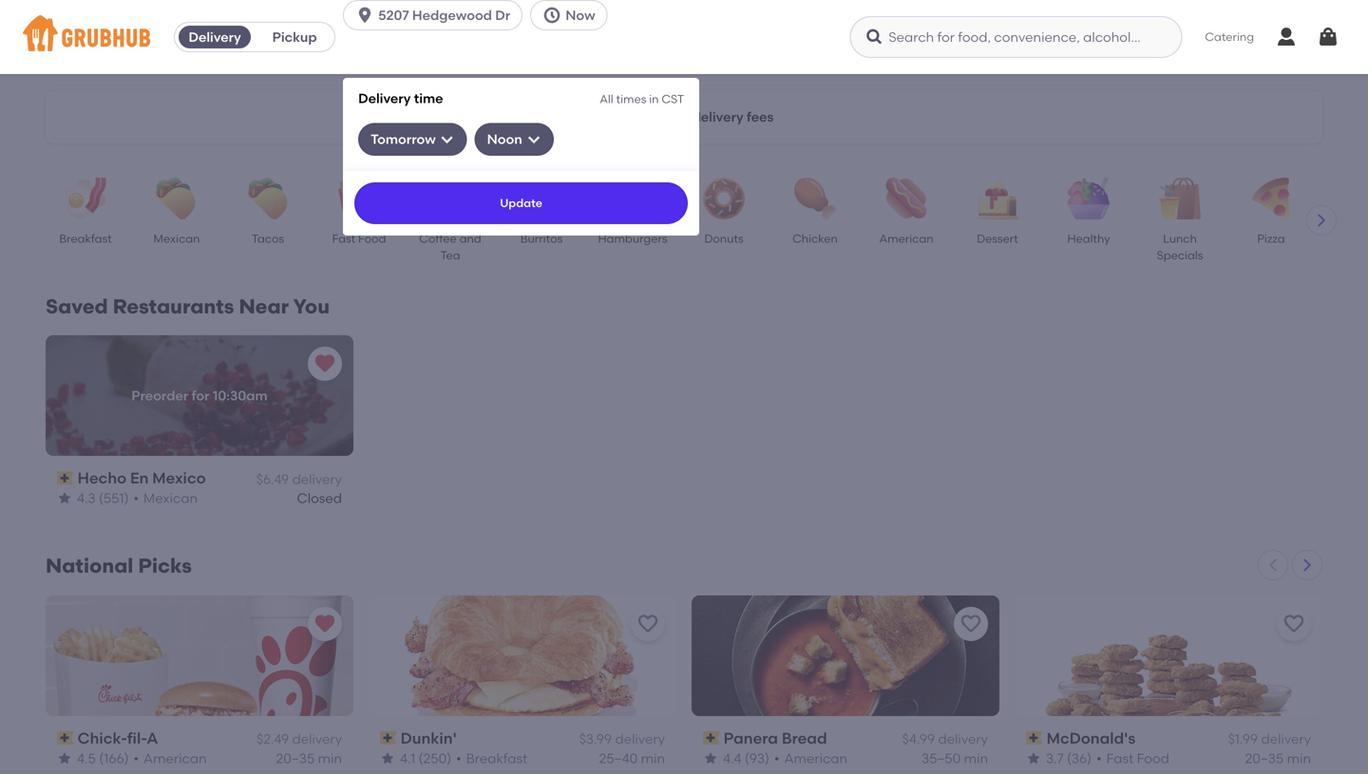 Task type: describe. For each thing, give the bounding box(es) containing it.
4.1 (250)
[[400, 751, 451, 767]]

tomorrow
[[371, 131, 436, 147]]

coffee and tea
[[419, 232, 481, 262]]

chick-fil-a
[[78, 729, 158, 748]]

delivery for dunkin'
[[615, 731, 665, 747]]

4.5
[[77, 751, 96, 767]]

• fast food
[[1097, 751, 1170, 767]]

0 vertical spatial fast
[[332, 232, 355, 246]]

10:30am
[[213, 388, 268, 404]]

closed
[[297, 490, 342, 507]]

burritos
[[520, 232, 563, 246]]

$1.99 delivery
[[1228, 731, 1311, 747]]

noon
[[487, 131, 522, 147]]

25–40
[[599, 751, 638, 767]]

hedgewood
[[412, 7, 492, 23]]

• for hecho en mexico
[[134, 490, 139, 507]]

5207
[[378, 7, 409, 23]]

1 vertical spatial food
[[1137, 751, 1170, 767]]

$1.99
[[1228, 731, 1258, 747]]

$2.49
[[257, 731, 289, 747]]

$2.49 delivery
[[257, 731, 342, 747]]

1 vertical spatial mexican
[[144, 490, 198, 507]]

svg image inside now button
[[543, 6, 562, 25]]

all times in cst
[[600, 92, 684, 106]]

$6.49
[[256, 471, 289, 487]]

2 horizontal spatial svg image
[[1317, 26, 1340, 48]]

(166)
[[99, 751, 129, 767]]

saved
[[46, 295, 108, 319]]

times
[[616, 92, 646, 106]]

delivery for hecho en mexico
[[292, 471, 342, 487]]

35–50
[[922, 751, 961, 767]]

20–35 min for mcdonald's
[[1245, 751, 1311, 767]]

min for panera bread
[[964, 751, 988, 767]]

hecho
[[78, 469, 127, 487]]

pickup button
[[255, 22, 335, 52]]

$3.99 delivery
[[579, 731, 665, 747]]

lunch specials image
[[1147, 178, 1213, 219]]

0 vertical spatial food
[[358, 232, 386, 246]]

for
[[192, 388, 210, 404]]

panera bread
[[724, 729, 827, 748]]

catering
[[1205, 30, 1254, 44]]

subscription pass image for chick-fil-a
[[57, 732, 74, 745]]

restaurants
[[113, 295, 234, 319]]

$4.99 delivery
[[902, 731, 988, 747]]

$4.99
[[902, 731, 935, 747]]

dr
[[495, 7, 510, 23]]

chick-
[[78, 729, 127, 748]]

saved restaurants near you
[[46, 295, 330, 319]]

min for chick-fil-a
[[318, 751, 342, 767]]

healthy image
[[1056, 178, 1122, 219]]

unlock $0 delivery fees
[[625, 109, 774, 125]]

subscription pass image for panera bread
[[703, 732, 720, 745]]

dunkin'
[[401, 729, 457, 748]]

save this restaurant button for panera bread
[[954, 607, 988, 641]]

near
[[239, 295, 289, 319]]

(250)
[[419, 751, 451, 767]]

4.3 (551)
[[77, 490, 129, 507]]

burritos image
[[508, 178, 575, 219]]

a
[[147, 729, 158, 748]]

star icon image for hecho en mexico
[[57, 491, 72, 506]]

saved restaurant image for hecho en mexico
[[314, 352, 336, 375]]

coffee
[[419, 232, 457, 246]]

• for panera bread
[[774, 751, 780, 767]]

star icon image for dunkin'
[[380, 751, 395, 766]]

fees
[[747, 109, 774, 125]]

american for chick-fil-a
[[144, 751, 207, 767]]

tacos
[[252, 232, 284, 246]]

update
[[500, 196, 543, 210]]

(36)
[[1067, 751, 1092, 767]]

panera
[[724, 729, 778, 748]]

4.1
[[400, 751, 415, 767]]

specials
[[1157, 248, 1203, 262]]

picks
[[138, 554, 192, 578]]

and
[[459, 232, 481, 246]]

3.7 (36)
[[1046, 751, 1092, 767]]

4.4
[[723, 751, 742, 767]]

20–35 min for chick-fil-a
[[276, 751, 342, 767]]

pizza image
[[1238, 178, 1305, 219]]

donuts
[[704, 232, 744, 246]]

dessert
[[977, 232, 1018, 246]]

pizza
[[1257, 232, 1285, 246]]

in
[[649, 92, 659, 106]]

svg image inside 5207 hedgewood dr button
[[355, 6, 374, 25]]

35–50 min
[[922, 751, 988, 767]]

chicken
[[793, 232, 838, 246]]

svg image for tomorrow
[[440, 132, 455, 147]]

• mexican
[[134, 490, 198, 507]]

donuts image
[[691, 178, 757, 219]]

chicken image
[[782, 178, 848, 219]]

1 vertical spatial caret right icon image
[[1300, 558, 1315, 573]]

20–35 for mcdonald's
[[1245, 751, 1284, 767]]

(551)
[[99, 490, 129, 507]]

subscription pass image for dunkin'
[[380, 732, 397, 745]]

catering button
[[1192, 15, 1268, 59]]

• american for chick-fil-a
[[134, 751, 207, 767]]

american image
[[873, 178, 940, 219]]

hecho en mexico
[[78, 469, 206, 487]]



Task type: vqa. For each thing, say whether or not it's contained in the screenshot.


Task type: locate. For each thing, give the bounding box(es) containing it.
2 horizontal spatial save this restaurant button
[[1277, 607, 1311, 641]]

2 20–35 from the left
[[1245, 751, 1284, 767]]

delivery for delivery
[[189, 29, 241, 45]]

preorder for 10:30am
[[131, 388, 268, 404]]

save this restaurant button
[[631, 607, 665, 641], [954, 607, 988, 641], [1277, 607, 1311, 641]]

dessert image
[[964, 178, 1031, 219]]

20–35 down $1.99 delivery at the bottom right of the page
[[1245, 751, 1284, 767]]

3 save this restaurant button from the left
[[1277, 607, 1311, 641]]

star icon image for mcdonald's
[[1026, 751, 1041, 766]]

2 horizontal spatial american
[[879, 232, 934, 246]]

• for mcdonald's
[[1097, 751, 1102, 767]]

0 horizontal spatial 20–35 min
[[276, 751, 342, 767]]

3 subscription pass image from the left
[[703, 732, 720, 745]]

2 min from the left
[[641, 751, 665, 767]]

2 horizontal spatial svg image
[[543, 6, 562, 25]]

• american for panera bread
[[774, 751, 848, 767]]

preorder
[[131, 388, 188, 404]]

pickup
[[272, 29, 317, 45]]

1 vertical spatial fast
[[1107, 751, 1134, 767]]

subscription pass image
[[57, 472, 74, 485]]

1 save this restaurant image from the left
[[637, 613, 659, 636]]

now
[[566, 7, 595, 23]]

update button
[[355, 182, 688, 224]]

caret right icon image right pizza image
[[1314, 213, 1329, 228]]

0 horizontal spatial svg image
[[355, 6, 374, 25]]

healthy
[[1067, 232, 1110, 246]]

1 horizontal spatial svg image
[[526, 132, 541, 147]]

star icon image left 4.1
[[380, 751, 395, 766]]

0 vertical spatial caret right icon image
[[1314, 213, 1329, 228]]

mexico
[[152, 469, 206, 487]]

20–35 for chick-fil-a
[[276, 751, 315, 767]]

svg image right "tomorrow"
[[440, 132, 455, 147]]

0 vertical spatial mexican
[[154, 232, 200, 246]]

1 subscription pass image from the left
[[57, 732, 74, 745]]

• american down 'bread'
[[774, 751, 848, 767]]

save this restaurant button for mcdonald's
[[1277, 607, 1311, 641]]

now button
[[530, 0, 615, 30]]

20–35 min down $1.99 delivery at the bottom right of the page
[[1245, 751, 1311, 767]]

4 min from the left
[[1287, 751, 1311, 767]]

1 vertical spatial saved restaurant button
[[308, 607, 342, 641]]

•
[[134, 490, 139, 507], [134, 751, 139, 767], [456, 751, 461, 767], [774, 751, 780, 767], [1097, 751, 1102, 767]]

american down 'american' image
[[879, 232, 934, 246]]

20–35 min
[[276, 751, 342, 767], [1245, 751, 1311, 767]]

hamburgers
[[598, 232, 668, 246]]

2 • american from the left
[[774, 751, 848, 767]]

saved restaurant button for hecho en mexico
[[308, 347, 342, 381]]

• right the (36)
[[1097, 751, 1102, 767]]

min right "25–40"
[[641, 751, 665, 767]]

0 horizontal spatial american
[[144, 751, 207, 767]]

national picks
[[46, 554, 192, 578]]

save this restaurant image
[[637, 613, 659, 636], [1283, 613, 1306, 636]]

delivery up 35–50 min on the bottom of page
[[938, 731, 988, 747]]

• american
[[134, 751, 207, 767], [774, 751, 848, 767]]

min down $1.99 delivery at the bottom right of the page
[[1287, 751, 1311, 767]]

fil-
[[127, 729, 147, 748]]

fast food image
[[326, 178, 392, 219]]

0 horizontal spatial delivery
[[189, 29, 241, 45]]

delivery left 'pickup'
[[189, 29, 241, 45]]

mcdonald's
[[1047, 729, 1136, 748]]

food down fast food image
[[358, 232, 386, 246]]

1 horizontal spatial breakfast
[[466, 751, 528, 767]]

subscription pass image for mcdonald's
[[1026, 732, 1043, 745]]

breakfast right (250)
[[466, 751, 528, 767]]

min for mcdonald's
[[1287, 751, 1311, 767]]

svg image right noon
[[526, 132, 541, 147]]

1 horizontal spatial food
[[1137, 751, 1170, 767]]

1 save this restaurant button from the left
[[631, 607, 665, 641]]

delivery right $0
[[692, 109, 744, 125]]

delivery up 25–40 min
[[615, 731, 665, 747]]

time
[[414, 90, 443, 106]]

delivery up closed
[[292, 471, 342, 487]]

food
[[358, 232, 386, 246], [1137, 751, 1170, 767]]

star icon image down subscription pass icon
[[57, 491, 72, 506]]

5207 hedgewood dr
[[378, 7, 510, 23]]

caret right icon image right caret left icon
[[1300, 558, 1315, 573]]

caret left icon image
[[1266, 558, 1281, 573]]

min right the 35–50
[[964, 751, 988, 767]]

national
[[46, 554, 133, 578]]

0 horizontal spatial food
[[358, 232, 386, 246]]

subscription pass image
[[57, 732, 74, 745], [380, 732, 397, 745], [703, 732, 720, 745], [1026, 732, 1043, 745]]

saved restaurant button
[[308, 347, 342, 381], [308, 607, 342, 641]]

breakfast down breakfast image
[[59, 232, 112, 246]]

all
[[600, 92, 613, 106]]

1 saved restaurant image from the top
[[314, 352, 336, 375]]

3.7
[[1046, 751, 1064, 767]]

main navigation navigation
[[0, 0, 1368, 774]]

(93)
[[745, 751, 770, 767]]

1 • american from the left
[[134, 751, 207, 767]]

0 horizontal spatial svg image
[[440, 132, 455, 147]]

american down 'bread'
[[784, 751, 848, 767]]

fast
[[332, 232, 355, 246], [1107, 751, 1134, 767]]

20–35 min down $2.49 delivery
[[276, 751, 342, 767]]

1 horizontal spatial save this restaurant button
[[954, 607, 988, 641]]

1 horizontal spatial save this restaurant image
[[1283, 613, 1306, 636]]

1 horizontal spatial delivery
[[358, 90, 411, 106]]

25–40 min
[[599, 751, 665, 767]]

• right (250)
[[456, 751, 461, 767]]

delivery time
[[358, 90, 443, 106]]

fast down mcdonald's
[[1107, 751, 1134, 767]]

star icon image for panera bread
[[703, 751, 718, 766]]

fast food
[[332, 232, 386, 246]]

0 horizontal spatial save this restaurant button
[[631, 607, 665, 641]]

• right (93)
[[774, 751, 780, 767]]

subscription pass image left dunkin'
[[380, 732, 397, 745]]

food right the (36)
[[1137, 751, 1170, 767]]

delivery right $1.99
[[1261, 731, 1311, 747]]

delivery for chick-fil-a
[[292, 731, 342, 747]]

svg image for noon
[[526, 132, 541, 147]]

2 save this restaurant button from the left
[[954, 607, 988, 641]]

cst
[[662, 92, 684, 106]]

hamburgers image
[[600, 178, 666, 219]]

1 vertical spatial delivery
[[358, 90, 411, 106]]

breakfast image
[[52, 178, 119, 219]]

1 horizontal spatial • american
[[774, 751, 848, 767]]

subscription pass image left 'chick-'
[[57, 732, 74, 745]]

star icon image left 4.4 on the right bottom
[[703, 751, 718, 766]]

delivery inside button
[[189, 29, 241, 45]]

0 vertical spatial saved restaurant button
[[308, 347, 342, 381]]

save this restaurant image
[[960, 613, 982, 636]]

1 20–35 from the left
[[276, 751, 315, 767]]

4 subscription pass image from the left
[[1026, 732, 1043, 745]]

$3.99
[[579, 731, 612, 747]]

1 horizontal spatial fast
[[1107, 751, 1134, 767]]

star icon image left '3.7'
[[1026, 751, 1041, 766]]

delivery right $2.49 at the left bottom
[[292, 731, 342, 747]]

fast down fast food image
[[332, 232, 355, 246]]

star icon image for chick-fil-a
[[57, 751, 72, 766]]

0 vertical spatial delivery
[[189, 29, 241, 45]]

20–35 down $2.49 delivery
[[276, 751, 315, 767]]

1 min from the left
[[318, 751, 342, 767]]

save this restaurant button for dunkin'
[[631, 607, 665, 641]]

delivery for mcdonald's
[[1261, 731, 1311, 747]]

0 horizontal spatial • american
[[134, 751, 207, 767]]

delivery for panera bread
[[938, 731, 988, 747]]

svg image
[[543, 6, 562, 25], [440, 132, 455, 147], [526, 132, 541, 147]]

• breakfast
[[456, 751, 528, 767]]

0 horizontal spatial fast
[[332, 232, 355, 246]]

1 vertical spatial breakfast
[[466, 751, 528, 767]]

• for dunkin'
[[456, 751, 461, 767]]

breakfast
[[59, 232, 112, 246], [466, 751, 528, 767]]

20–35
[[276, 751, 315, 767], [1245, 751, 1284, 767]]

subscription pass image left mcdonald's
[[1026, 732, 1043, 745]]

2 saved restaurant button from the top
[[308, 607, 342, 641]]

min down $2.49 delivery
[[318, 751, 342, 767]]

1 saved restaurant button from the top
[[308, 347, 342, 381]]

delivery for delivery time
[[358, 90, 411, 106]]

save this restaurant image for dunkin'
[[637, 613, 659, 636]]

saved restaurant button for chick-fil-a
[[308, 607, 342, 641]]

2 subscription pass image from the left
[[380, 732, 397, 745]]

• for chick-fil-a
[[134, 751, 139, 767]]

2 saved restaurant image from the top
[[314, 613, 336, 636]]

caret right icon image
[[1314, 213, 1329, 228], [1300, 558, 1315, 573]]

unlock
[[625, 109, 670, 125]]

tea
[[440, 248, 460, 262]]

1 horizontal spatial 20–35
[[1245, 751, 1284, 767]]

star icon image left 4.5
[[57, 751, 72, 766]]

delivery
[[189, 29, 241, 45], [358, 90, 411, 106]]

tacos image
[[235, 178, 301, 219]]

min
[[318, 751, 342, 767], [641, 751, 665, 767], [964, 751, 988, 767], [1287, 751, 1311, 767]]

1 20–35 min from the left
[[276, 751, 342, 767]]

0 vertical spatial breakfast
[[59, 232, 112, 246]]

1 vertical spatial saved restaurant image
[[314, 613, 336, 636]]

star icon image
[[57, 491, 72, 506], [57, 751, 72, 766], [380, 751, 395, 766], [703, 751, 718, 766], [1026, 751, 1041, 766]]

0 horizontal spatial save this restaurant image
[[637, 613, 659, 636]]

delivery left time
[[358, 90, 411, 106]]

1 horizontal spatial 20–35 min
[[1245, 751, 1311, 767]]

lunch
[[1163, 232, 1197, 246]]

2 20–35 min from the left
[[1245, 751, 1311, 767]]

american
[[879, 232, 934, 246], [144, 751, 207, 767], [784, 751, 848, 767]]

american down a
[[144, 751, 207, 767]]

coffee and tea image
[[417, 178, 484, 219]]

saved restaurant image
[[314, 352, 336, 375], [314, 613, 336, 636]]

• american down a
[[134, 751, 207, 767]]

subscription pass image left panera
[[703, 732, 720, 745]]

$6.49 delivery
[[256, 471, 342, 487]]

3 min from the left
[[964, 751, 988, 767]]

2 save this restaurant image from the left
[[1283, 613, 1306, 636]]

svg image
[[355, 6, 374, 25], [1317, 26, 1340, 48], [865, 28, 884, 47]]

5207 hedgewood dr button
[[343, 0, 530, 30]]

lunch specials
[[1157, 232, 1203, 262]]

american for panera bread
[[784, 751, 848, 767]]

0 vertical spatial saved restaurant image
[[314, 352, 336, 375]]

mexican image
[[143, 178, 210, 219]]

4.5 (166)
[[77, 751, 129, 767]]

delivery button
[[175, 22, 255, 52]]

saved restaurant image for chick-fil-a
[[314, 613, 336, 636]]

• down fil-
[[134, 751, 139, 767]]

• down en
[[134, 490, 139, 507]]

4.4 (93)
[[723, 751, 770, 767]]

mexican down mexican image
[[154, 232, 200, 246]]

4.3
[[77, 490, 96, 507]]

0 horizontal spatial breakfast
[[59, 232, 112, 246]]

0 horizontal spatial 20–35
[[276, 751, 315, 767]]

1 horizontal spatial svg image
[[865, 28, 884, 47]]

you
[[293, 295, 330, 319]]

svg image left now
[[543, 6, 562, 25]]

1 horizontal spatial american
[[784, 751, 848, 767]]

save this restaurant image for mcdonald's
[[1283, 613, 1306, 636]]

bread
[[782, 729, 827, 748]]

mexican down mexico
[[144, 490, 198, 507]]

en
[[130, 469, 149, 487]]

$0
[[674, 109, 689, 125]]

min for dunkin'
[[641, 751, 665, 767]]



